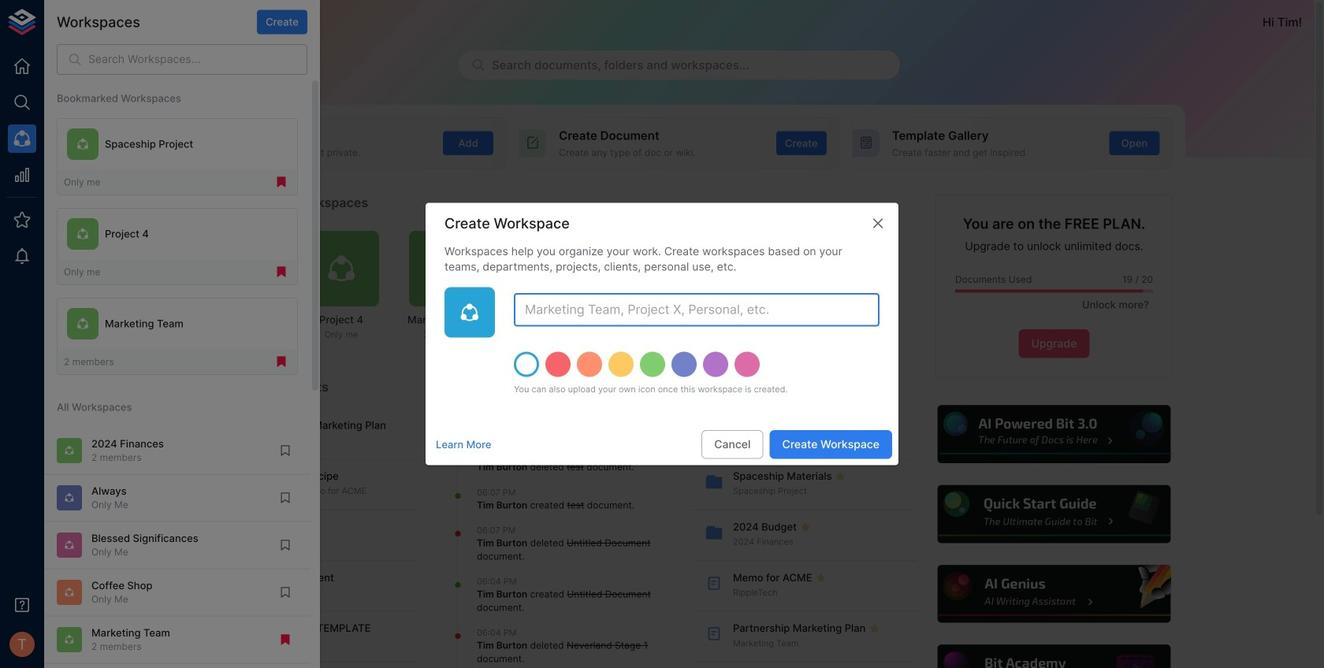 Task type: describe. For each thing, give the bounding box(es) containing it.
2 remove bookmark image from the top
[[274, 355, 289, 369]]

2 help image from the top
[[936, 483, 1173, 546]]

Marketing Team, Project X, Personal, etc. text field
[[514, 294, 880, 327]]

Search Workspaces... text field
[[88, 44, 308, 75]]

2 bookmark image from the top
[[278, 491, 293, 505]]

4 help image from the top
[[936, 643, 1173, 669]]



Task type: vqa. For each thing, say whether or not it's contained in the screenshot.
the favorite Image
no



Task type: locate. For each thing, give the bounding box(es) containing it.
bookmark image
[[278, 538, 293, 553]]

1 vertical spatial bookmark image
[[278, 491, 293, 505]]

3 help image from the top
[[936, 563, 1173, 626]]

0 vertical spatial remove bookmark image
[[274, 175, 289, 189]]

3 bookmark image from the top
[[278, 586, 293, 600]]

1 remove bookmark image from the top
[[274, 175, 289, 189]]

1 vertical spatial remove bookmark image
[[278, 633, 293, 647]]

bookmark image
[[278, 444, 293, 458], [278, 491, 293, 505], [278, 586, 293, 600]]

help image
[[936, 403, 1173, 466], [936, 483, 1173, 546], [936, 563, 1173, 626], [936, 643, 1173, 669]]

1 vertical spatial remove bookmark image
[[274, 355, 289, 369]]

2 vertical spatial bookmark image
[[278, 586, 293, 600]]

0 vertical spatial bookmark image
[[278, 444, 293, 458]]

0 vertical spatial remove bookmark image
[[274, 265, 289, 279]]

remove bookmark image
[[274, 175, 289, 189], [274, 355, 289, 369]]

dialog
[[426, 203, 899, 466]]

1 help image from the top
[[936, 403, 1173, 466]]

1 bookmark image from the top
[[278, 444, 293, 458]]

remove bookmark image
[[274, 265, 289, 279], [278, 633, 293, 647]]



